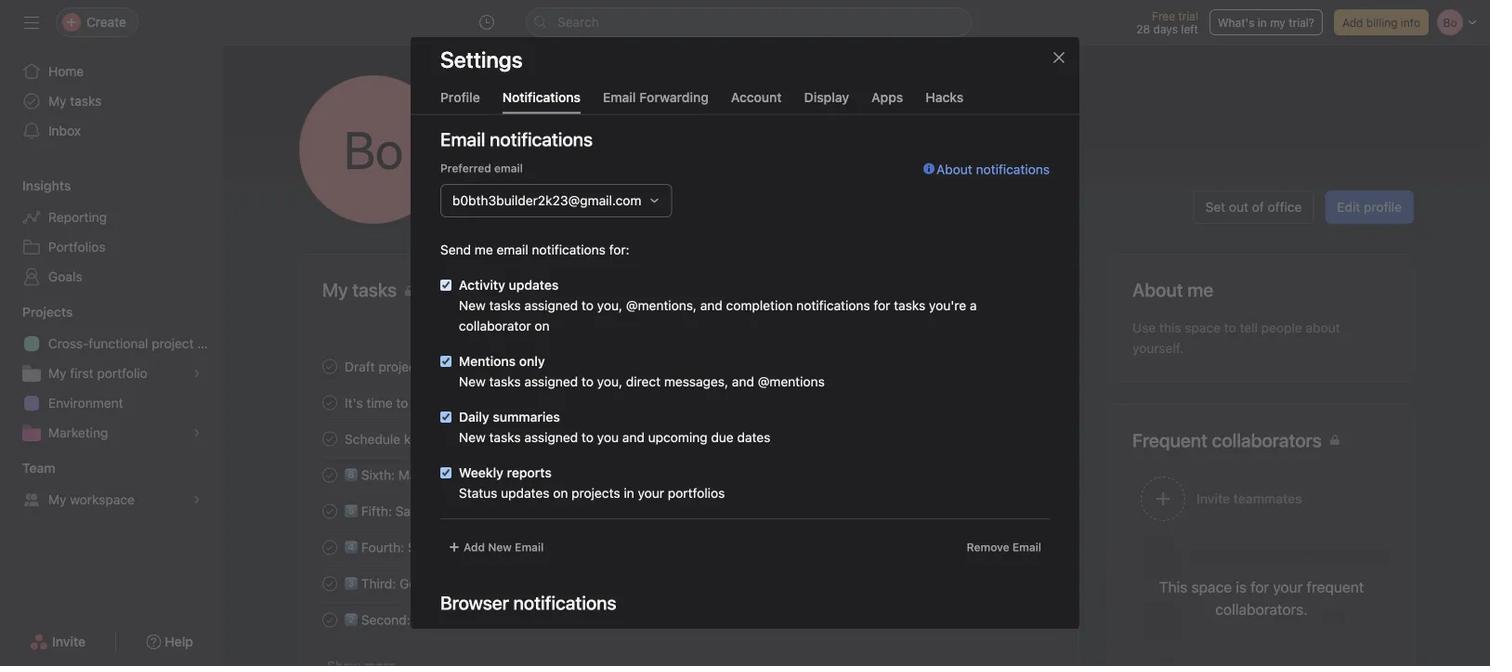 Task type: describe. For each thing, give the bounding box(es) containing it.
what's in my trial?
[[1218, 16, 1315, 29]]

0 vertical spatial your
[[457, 395, 484, 410]]

to for daily summaries new tasks assigned to you and upcoming due dates
[[582, 430, 594, 446]]

first
[[70, 366, 94, 381]]

activity updates new tasks assigned to you, @mentions, and completion notifications for tasks you're a collaborator on
[[459, 278, 977, 334]]

local
[[552, 161, 580, 177]]

28
[[1137, 22, 1150, 35]]

trial?
[[1289, 16, 1315, 29]]

completed checkbox for it's
[[319, 392, 341, 414]]

assigned for updates
[[524, 298, 578, 314]]

about notifications link
[[924, 160, 1050, 240]]

4️⃣
[[345, 540, 358, 555]]

search button
[[526, 7, 972, 37]]

email notifications
[[440, 129, 593, 151]]

apps
[[872, 89, 903, 105]]

about notifications
[[937, 162, 1050, 177]]

apps button
[[872, 89, 903, 114]]

account
[[731, 89, 782, 105]]

in for weekly reports status updates on projects in your portfolios
[[624, 486, 634, 501]]

portfolio
[[97, 366, 148, 381]]

sixth:
[[361, 467, 395, 482]]

projects
[[572, 486, 620, 501]]

add for add new email
[[464, 541, 485, 554]]

completed checkbox for 3️⃣
[[319, 573, 341, 595]]

remove
[[967, 541, 1010, 554]]

monday button for 5️⃣ fifth: save time by collaborating in asana
[[1015, 505, 1056, 518]]

third:
[[361, 576, 396, 591]]

on inside weekly reports status updates on projects in your portfolios
[[553, 486, 568, 501]]

messages,
[[664, 374, 728, 390]]

use
[[1133, 320, 1156, 335]]

completed checkbox for draft
[[319, 355, 341, 378]]

home link
[[11, 57, 212, 86]]

close image
[[1052, 50, 1067, 65]]

email inside email forwarding button
[[603, 89, 636, 105]]

update
[[412, 395, 454, 410]]

and inside daily summaries new tasks assigned to you and upcoming due dates
[[622, 430, 645, 446]]

updates inside weekly reports status updates on projects in your portfolios
[[501, 486, 550, 501]]

get
[[400, 576, 421, 591]]

0 horizontal spatial project
[[152, 336, 194, 351]]

profile button
[[440, 89, 480, 114]]

sections
[[516, 576, 567, 591]]

with
[[487, 576, 513, 591]]

meeting
[[448, 431, 497, 447]]

right
[[543, 612, 571, 627]]

a
[[970, 298, 977, 314]]

my first portfolio
[[48, 366, 148, 381]]

2 horizontal spatial time
[[583, 161, 609, 177]]

tasks for mentions only new tasks assigned to you, direct messages, and @mentions
[[489, 374, 521, 390]]

portfolios link
[[11, 232, 212, 262]]

1 horizontal spatial work
[[554, 540, 582, 555]]

email forwarding button
[[603, 89, 709, 114]]

to for activity updates new tasks assigned to you, @mentions, and completion notifications for tasks you're a collaborator on
[[582, 298, 594, 314]]

cross-functional project plan
[[48, 336, 223, 351]]

new for new tasks assigned to you, direct messages, and @mentions
[[459, 374, 486, 390]]

completed image for 2️⃣
[[319, 609, 341, 631]]

completed image for draft
[[319, 355, 341, 378]]

0 horizontal spatial for
[[575, 612, 591, 627]]

5️⃣ fifth: save time by collaborating in asana
[[345, 503, 608, 519]]

this
[[1160, 320, 1181, 335]]

edit profile
[[1337, 199, 1402, 215]]

notifications
[[502, 89, 581, 105]]

remove email button
[[959, 535, 1050, 561]]

cross-functional project plan link
[[11, 329, 223, 359]]

activity
[[459, 278, 505, 293]]

1 vertical spatial you
[[595, 612, 616, 627]]

profile
[[440, 89, 480, 105]]

weekly reports status updates on projects in your portfolios
[[459, 466, 725, 501]]

brief
[[424, 359, 452, 374]]

assigned for summaries
[[524, 430, 578, 446]]

collaborating
[[476, 503, 554, 519]]

completed checkbox for 5️⃣
[[319, 500, 341, 523]]

completed image for 6️⃣
[[319, 464, 341, 486]]

what's in my trial? button
[[1210, 9, 1323, 35]]

to left update
[[396, 395, 408, 410]]

new inside button
[[488, 541, 512, 554]]

for:
[[609, 243, 630, 258]]

2️⃣
[[345, 612, 358, 627]]

teams element
[[0, 452, 223, 518]]

daily summaries new tasks assigned to you and upcoming due dates
[[459, 410, 771, 446]]

left
[[1181, 22, 1199, 35]]

b0bth3builder2k23@gmail.com button
[[440, 184, 672, 218]]

layout
[[466, 612, 502, 627]]

add new email button
[[440, 535, 552, 561]]

fifth:
[[361, 503, 392, 519]]

people
[[1262, 320, 1302, 335]]

add for add billing info
[[1343, 16, 1363, 29]]

b0bth3builder2k23@gmail.com
[[452, 193, 642, 209]]

in inside button
[[1258, 16, 1267, 29]]

@mentions
[[758, 374, 825, 390]]

completed checkbox for 2️⃣
[[319, 609, 341, 631]]

you're
[[929, 298, 966, 314]]

mentions
[[459, 354, 516, 369]]

you, for direct
[[597, 374, 623, 390]]

completed image for 4️⃣
[[319, 537, 341, 559]]

kickoff
[[404, 431, 444, 447]]

0 horizontal spatial notifications
[[532, 243, 606, 258]]

0 vertical spatial work
[[434, 467, 463, 482]]

completed checkbox for 6️⃣
[[319, 464, 341, 486]]

5️⃣
[[345, 503, 358, 519]]

email inside add new email button
[[515, 541, 544, 554]]

1 horizontal spatial project
[[379, 359, 421, 374]]

plan
[[197, 336, 223, 351]]

billing
[[1367, 16, 1398, 29]]

days
[[1154, 22, 1178, 35]]

notifications button
[[502, 89, 581, 114]]

completed checkbox for 4️⃣
[[319, 537, 341, 559]]

1 vertical spatial email
[[497, 243, 528, 258]]

search
[[557, 14, 599, 30]]

my for my workspace
[[48, 492, 66, 507]]

new for new tasks assigned to you and upcoming due dates
[[459, 430, 486, 446]]

monday button for 4️⃣ fourth: stay on top of incoming work
[[1015, 541, 1056, 554]]

fourth:
[[361, 540, 404, 555]]

dates
[[737, 430, 771, 446]]

tasks for daily summaries new tasks assigned to you and upcoming due dates
[[489, 430, 521, 446]]

@mentions,
[[626, 298, 697, 314]]

hide sidebar image
[[24, 15, 39, 30]]

schedule kickoff meeting
[[345, 431, 497, 447]]

email inside remove email button
[[1013, 541, 1042, 554]]

and inside mentions only new tasks assigned to you, direct messages, and @mentions
[[732, 374, 754, 390]]

0 horizontal spatial of
[[480, 540, 492, 555]]

preferred email
[[440, 162, 523, 175]]

profile
[[1364, 199, 1402, 215]]

10:00am local time
[[496, 161, 609, 177]]

portfolios
[[668, 486, 725, 501]]

completed image for 3️⃣
[[319, 573, 341, 595]]

settings
[[440, 46, 523, 72]]

incoming
[[495, 540, 550, 555]]

send
[[440, 243, 471, 258]]

display
[[804, 89, 849, 105]]

invite
[[52, 634, 86, 649]]

what's
[[1218, 16, 1255, 29]]

monday for asana
[[1015, 505, 1056, 518]]

projects element
[[0, 295, 223, 452]]

inbox
[[48, 123, 81, 138]]



Task type: vqa. For each thing, say whether or not it's contained in the screenshot.
4️⃣ Fourth: Stay on top of incoming work
yes



Task type: locate. For each thing, give the bounding box(es) containing it.
office
[[1268, 199, 1302, 215]]

0 vertical spatial in
[[1258, 16, 1267, 29]]

0 vertical spatial notifications
[[976, 162, 1050, 177]]

draft
[[345, 359, 375, 374]]

on left projects
[[553, 486, 568, 501]]

completed checkbox left the 6️⃣
[[319, 464, 341, 486]]

completed image
[[319, 355, 341, 378], [319, 392, 341, 414], [319, 464, 341, 486], [319, 500, 341, 523], [319, 573, 341, 595], [319, 609, 341, 631]]

daily
[[459, 410, 489, 425]]

upcoming
[[648, 430, 708, 446]]

1 vertical spatial updates
[[501, 486, 550, 501]]

new for new tasks assigned to you, @mentions, and completion notifications for tasks you're a collaborator on
[[459, 298, 486, 314]]

1 horizontal spatial your
[[638, 486, 664, 501]]

for right right
[[575, 612, 591, 627]]

2 horizontal spatial notifications
[[976, 162, 1050, 177]]

you, for @mentions,
[[597, 298, 623, 314]]

my for my first portfolio
[[48, 366, 66, 381]]

assigned inside activity updates new tasks assigned to you, @mentions, and completion notifications for tasks you're a collaborator on
[[524, 298, 578, 314]]

0 vertical spatial and
[[700, 298, 723, 314]]

4 completed checkbox from the top
[[319, 537, 341, 559]]

my tasks
[[48, 93, 102, 109]]

2 monday from the top
[[1015, 541, 1056, 554]]

environment link
[[11, 388, 212, 418]]

new down daily
[[459, 430, 486, 446]]

of right top
[[480, 540, 492, 555]]

monday button up remove email button
[[1015, 505, 1056, 518]]

1 assigned from the top
[[524, 298, 578, 314]]

updates up collaborating
[[501, 486, 550, 501]]

1 horizontal spatial and
[[700, 298, 723, 314]]

forwarding
[[639, 89, 709, 105]]

tasks up collaborator
[[489, 298, 521, 314]]

display button
[[804, 89, 849, 114]]

1 vertical spatial assigned
[[524, 374, 578, 390]]

marketing
[[48, 425, 108, 440]]

1 vertical spatial monday
[[1015, 541, 1056, 554]]

your up the meeting
[[457, 395, 484, 410]]

goals
[[48, 269, 82, 284]]

team button
[[0, 459, 55, 478]]

my workspace
[[48, 492, 135, 507]]

of right out
[[1252, 199, 1264, 215]]

assigned
[[524, 298, 578, 314], [524, 374, 578, 390], [524, 430, 578, 446]]

top
[[456, 540, 476, 555]]

1 completed image from the top
[[319, 355, 341, 378]]

Completed checkbox
[[319, 392, 341, 414], [319, 428, 341, 450], [319, 500, 341, 523], [319, 537, 341, 559]]

search list box
[[526, 7, 972, 37]]

0 vertical spatial monday button
[[1015, 505, 1056, 518]]

work right 'make'
[[434, 467, 463, 482]]

my for my tasks
[[48, 93, 66, 109]]

it's time to update your goal(s)
[[345, 395, 529, 410]]

0 horizontal spatial your
[[457, 395, 484, 410]]

3 completed checkbox from the top
[[319, 500, 341, 523]]

hacks
[[926, 89, 964, 105]]

me
[[475, 243, 493, 258]]

email forwarding
[[603, 89, 709, 105]]

completed image left 2️⃣
[[319, 609, 341, 631]]

1 vertical spatial work
[[554, 540, 582, 555]]

1 monday button from the top
[[1015, 505, 1056, 518]]

2 vertical spatial time
[[428, 503, 454, 519]]

completed image left the 6️⃣
[[319, 464, 341, 486]]

0 vertical spatial my
[[48, 93, 66, 109]]

status
[[459, 486, 497, 501]]

projects button
[[0, 303, 73, 321]]

on inside activity updates new tasks assigned to you, @mentions, and completion notifications for tasks you're a collaborator on
[[535, 319, 550, 334]]

workspace
[[70, 492, 135, 507]]

2️⃣ second: find the layout that's right for you
[[345, 612, 616, 627]]

by
[[458, 503, 472, 519]]

2 completed checkbox from the top
[[319, 464, 341, 486]]

new down mentions
[[459, 374, 486, 390]]

global element
[[0, 46, 223, 157]]

portfolios
[[48, 239, 106, 255]]

completed image left it's at bottom left
[[319, 392, 341, 414]]

yourself.
[[1133, 341, 1184, 356]]

save
[[396, 503, 424, 519]]

assigned inside daily summaries new tasks assigned to you and upcoming due dates
[[524, 430, 578, 446]]

browser notifications
[[440, 592, 617, 614]]

you right right
[[595, 612, 616, 627]]

0 vertical spatial you
[[597, 430, 619, 446]]

1 vertical spatial you,
[[597, 374, 623, 390]]

add billing info
[[1343, 16, 1421, 29]]

my tasks link
[[11, 86, 212, 116]]

2 completed image from the top
[[319, 537, 341, 559]]

new inside mentions only new tasks assigned to you, direct messages, and @mentions
[[459, 374, 486, 390]]

of inside button
[[1252, 199, 1264, 215]]

1 vertical spatial notifications
[[532, 243, 606, 258]]

and left upcoming
[[622, 430, 645, 446]]

my inside global element
[[48, 93, 66, 109]]

2 monday button from the top
[[1015, 541, 1056, 554]]

2 vertical spatial assigned
[[524, 430, 578, 446]]

0 vertical spatial add
[[1343, 16, 1363, 29]]

notifications right completion
[[797, 298, 870, 314]]

new inside activity updates new tasks assigned to you, @mentions, and completion notifications for tasks you're a collaborator on
[[459, 298, 486, 314]]

2 my from the top
[[48, 366, 66, 381]]

1 horizontal spatial for
[[874, 298, 890, 314]]

about me
[[1133, 279, 1214, 301]]

remove email
[[967, 541, 1042, 554]]

1 vertical spatial project
[[379, 359, 421, 374]]

make
[[398, 467, 431, 482]]

0 vertical spatial of
[[1252, 199, 1264, 215]]

to inside activity updates new tasks assigned to you, @mentions, and completion notifications for tasks you're a collaborator on
[[582, 298, 594, 314]]

4 completed image from the top
[[319, 500, 341, 523]]

tasks up goal(s)
[[489, 374, 521, 390]]

completed image for it's
[[319, 392, 341, 414]]

3️⃣ third: get organized with sections
[[345, 576, 567, 591]]

None checkbox
[[440, 412, 452, 423], [440, 468, 452, 479], [440, 412, 452, 423], [440, 468, 452, 479]]

to up daily summaries new tasks assigned to you and upcoming due dates
[[582, 374, 594, 390]]

2 horizontal spatial in
[[1258, 16, 1267, 29]]

1 completed checkbox from the top
[[319, 355, 341, 378]]

assigned inside mentions only new tasks assigned to you, direct messages, and @mentions
[[524, 374, 578, 390]]

to left "@mentions,"
[[582, 298, 594, 314]]

monday button right remove
[[1015, 541, 1056, 554]]

asana
[[571, 503, 608, 519]]

it's
[[345, 395, 363, 410]]

you, left "@mentions,"
[[597, 298, 623, 314]]

completed checkbox for schedule
[[319, 428, 341, 450]]

project left brief on the left of the page
[[379, 359, 421, 374]]

monday right remove
[[1015, 541, 1056, 554]]

1 vertical spatial your
[[638, 486, 664, 501]]

summaries
[[493, 410, 560, 425]]

you, inside activity updates new tasks assigned to you, @mentions, and completion notifications for tasks you're a collaborator on
[[597, 298, 623, 314]]

1 vertical spatial completed image
[[319, 537, 341, 559]]

1 vertical spatial for
[[575, 612, 591, 627]]

Completed checkbox
[[319, 355, 341, 378], [319, 464, 341, 486], [319, 573, 341, 595], [319, 609, 341, 631]]

team
[[22, 460, 55, 476]]

1 horizontal spatial of
[[1252, 199, 1264, 215]]

assigned down "only"
[[524, 374, 578, 390]]

1 vertical spatial time
[[367, 395, 393, 410]]

2 vertical spatial on
[[438, 540, 453, 555]]

completed image
[[319, 428, 341, 450], [319, 537, 341, 559]]

and inside activity updates new tasks assigned to you, @mentions, and completion notifications for tasks you're a collaborator on
[[700, 298, 723, 314]]

1 completed checkbox from the top
[[319, 392, 341, 414]]

in left my
[[1258, 16, 1267, 29]]

0 vertical spatial monday
[[1015, 505, 1056, 518]]

tasks down home
[[70, 93, 102, 109]]

work down asana
[[554, 540, 582, 555]]

2 you, from the top
[[597, 374, 623, 390]]

in left asana
[[557, 503, 568, 519]]

insights button
[[0, 177, 71, 195]]

add
[[1343, 16, 1363, 29], [464, 541, 485, 554]]

organized
[[425, 576, 484, 591]]

2 horizontal spatial email
[[1013, 541, 1042, 554]]

and
[[700, 298, 723, 314], [732, 374, 754, 390], [622, 430, 645, 446]]

on left top
[[438, 540, 453, 555]]

6 completed image from the top
[[319, 609, 341, 631]]

1 horizontal spatial in
[[624, 486, 634, 501]]

out
[[1229, 199, 1249, 215]]

0 vertical spatial assigned
[[524, 298, 578, 314]]

and left completion
[[700, 298, 723, 314]]

6️⃣ sixth: make work manageable
[[345, 467, 540, 482]]

add down 5️⃣ fifth: save time by collaborating in asana
[[464, 541, 485, 554]]

0 vertical spatial project
[[152, 336, 194, 351]]

completed image for schedule
[[319, 428, 341, 450]]

set
[[1206, 199, 1226, 215]]

0 horizontal spatial email
[[515, 541, 544, 554]]

stay
[[408, 540, 434, 555]]

4️⃣ fourth: stay on top of incoming work
[[345, 540, 582, 555]]

2 vertical spatial notifications
[[797, 298, 870, 314]]

your left portfolios
[[638, 486, 664, 501]]

email down email notifications
[[494, 162, 523, 175]]

1 vertical spatial monday button
[[1015, 541, 1056, 554]]

completed image left "5️⃣"
[[319, 500, 341, 523]]

0 horizontal spatial work
[[434, 467, 463, 482]]

my left the first
[[48, 366, 66, 381]]

in right projects
[[624, 486, 634, 501]]

frequent collaborators
[[1133, 429, 1322, 451]]

completed image left the 4️⃣
[[319, 537, 341, 559]]

tasks inside daily summaries new tasks assigned to you and upcoming due dates
[[489, 430, 521, 446]]

1 horizontal spatial notifications
[[797, 298, 870, 314]]

email up 'sections'
[[515, 541, 544, 554]]

2 vertical spatial in
[[557, 503, 568, 519]]

completed image for 5️⃣
[[319, 500, 341, 523]]

2 completed checkbox from the top
[[319, 428, 341, 450]]

0 vertical spatial email
[[494, 162, 523, 175]]

3 my from the top
[[48, 492, 66, 507]]

1 vertical spatial add
[[464, 541, 485, 554]]

tasks inside mentions only new tasks assigned to you, direct messages, and @mentions
[[489, 374, 521, 390]]

completed checkbox left 2️⃣
[[319, 609, 341, 631]]

add left billing
[[1343, 16, 1363, 29]]

email right remove
[[1013, 541, 1042, 554]]

completed checkbox left draft
[[319, 355, 341, 378]]

in for 5️⃣ fifth: save time by collaborating in asana
[[557, 503, 568, 519]]

project left plan
[[152, 336, 194, 351]]

monday up remove email button
[[1015, 505, 1056, 518]]

completed image left draft
[[319, 355, 341, 378]]

email left forwarding
[[603, 89, 636, 105]]

edit profile button
[[1325, 190, 1414, 224]]

1 you, from the top
[[597, 298, 623, 314]]

1 vertical spatial and
[[732, 374, 754, 390]]

to
[[582, 298, 594, 314], [1224, 320, 1236, 335], [582, 374, 594, 390], [396, 395, 408, 410], [582, 430, 594, 446]]

my workspace link
[[11, 485, 212, 515]]

tasks for activity updates new tasks assigned to you, @mentions, and completion notifications for tasks you're a collaborator on
[[489, 298, 521, 314]]

insights element
[[0, 169, 223, 295]]

tasks inside global element
[[70, 93, 102, 109]]

1 completed image from the top
[[319, 428, 341, 450]]

of
[[1252, 199, 1264, 215], [480, 540, 492, 555]]

draft project brief
[[345, 359, 452, 374]]

0 horizontal spatial in
[[557, 503, 568, 519]]

only
[[519, 354, 545, 369]]

1 monday from the top
[[1015, 505, 1056, 518]]

in
[[1258, 16, 1267, 29], [624, 486, 634, 501], [557, 503, 568, 519]]

projects
[[22, 304, 73, 320]]

5 completed image from the top
[[319, 573, 341, 595]]

2 horizontal spatial on
[[553, 486, 568, 501]]

completed checkbox left schedule
[[319, 428, 341, 450]]

new inside daily summaries new tasks assigned to you and upcoming due dates
[[459, 430, 486, 446]]

completion
[[726, 298, 793, 314]]

on
[[535, 319, 550, 334], [553, 486, 568, 501], [438, 540, 453, 555]]

2 assigned from the top
[[524, 374, 578, 390]]

schedule
[[345, 431, 401, 447]]

for inside activity updates new tasks assigned to you, @mentions, and completion notifications for tasks you're a collaborator on
[[874, 298, 890, 314]]

my inside 'link'
[[48, 366, 66, 381]]

my inside teams element
[[48, 492, 66, 507]]

assigned down summaries
[[524, 430, 578, 446]]

notifications right about
[[976, 162, 1050, 177]]

time right local
[[583, 161, 609, 177]]

2 vertical spatial my
[[48, 492, 66, 507]]

tasks down summaries
[[489, 430, 521, 446]]

completed image left 3️⃣ at the bottom left of the page
[[319, 573, 341, 595]]

functional
[[89, 336, 148, 351]]

time left by
[[428, 503, 454, 519]]

3 completed image from the top
[[319, 464, 341, 486]]

completed checkbox left 3️⃣ at the bottom left of the page
[[319, 573, 341, 595]]

my up inbox
[[48, 93, 66, 109]]

you, inside mentions only new tasks assigned to you, direct messages, and @mentions
[[597, 374, 623, 390]]

email right me
[[497, 243, 528, 258]]

2 horizontal spatial and
[[732, 374, 754, 390]]

1 vertical spatial in
[[624, 486, 634, 501]]

you,
[[597, 298, 623, 314], [597, 374, 623, 390]]

about
[[1306, 320, 1340, 335]]

0 horizontal spatial add
[[464, 541, 485, 554]]

2 completed image from the top
[[319, 392, 341, 414]]

1 horizontal spatial email
[[603, 89, 636, 105]]

completed checkbox left the 4️⃣
[[319, 537, 341, 559]]

to inside use this space to tell people about yourself.
[[1224, 320, 1236, 335]]

notifications down b0bth3builder2k23@gmail.com dropdown button at the left
[[532, 243, 606, 258]]

updates down send me email notifications for:
[[509, 278, 559, 293]]

trial
[[1179, 9, 1199, 22]]

on up "only"
[[535, 319, 550, 334]]

you, left direct
[[597, 374, 623, 390]]

0 horizontal spatial on
[[438, 540, 453, 555]]

2 vertical spatial and
[[622, 430, 645, 446]]

about
[[937, 162, 973, 177]]

new right top
[[488, 541, 512, 554]]

1 horizontal spatial add
[[1343, 16, 1363, 29]]

3 assigned from the top
[[524, 430, 578, 446]]

account button
[[731, 89, 782, 114]]

completed checkbox left it's at bottom left
[[319, 392, 341, 414]]

time right it's at bottom left
[[367, 395, 393, 410]]

to inside daily summaries new tasks assigned to you and upcoming due dates
[[582, 430, 594, 446]]

0 vertical spatial time
[[583, 161, 609, 177]]

completed image left schedule
[[319, 428, 341, 450]]

monday
[[1015, 505, 1056, 518], [1015, 541, 1056, 554]]

0 vertical spatial updates
[[509, 278, 559, 293]]

0 vertical spatial on
[[535, 319, 550, 334]]

to up weekly reports status updates on projects in your portfolios
[[582, 430, 594, 446]]

updates inside activity updates new tasks assigned to you, @mentions, and completion notifications for tasks you're a collaborator on
[[509, 278, 559, 293]]

0 vertical spatial completed image
[[319, 428, 341, 450]]

and right messages,
[[732, 374, 754, 390]]

you inside daily summaries new tasks assigned to you and upcoming due dates
[[597, 430, 619, 446]]

your inside weekly reports status updates on projects in your portfolios
[[638, 486, 664, 501]]

to for mentions only new tasks assigned to you, direct messages, and @mentions
[[582, 374, 594, 390]]

0 vertical spatial for
[[874, 298, 890, 314]]

4 completed checkbox from the top
[[319, 609, 341, 631]]

reporting
[[48, 210, 107, 225]]

for left you're
[[874, 298, 890, 314]]

free
[[1152, 9, 1175, 22]]

completed checkbox left "5️⃣"
[[319, 500, 341, 523]]

the
[[443, 612, 462, 627]]

tasks left you're
[[894, 298, 926, 314]]

home
[[48, 64, 84, 79]]

new down activity
[[459, 298, 486, 314]]

1 vertical spatial on
[[553, 486, 568, 501]]

0 vertical spatial you,
[[597, 298, 623, 314]]

that's
[[506, 612, 540, 627]]

notifications inside activity updates new tasks assigned to you, @mentions, and completion notifications for tasks you're a collaborator on
[[797, 298, 870, 314]]

1 horizontal spatial on
[[535, 319, 550, 334]]

None checkbox
[[440, 280, 452, 291], [440, 356, 452, 367], [440, 280, 452, 291], [440, 356, 452, 367]]

time
[[583, 161, 609, 177], [367, 395, 393, 410], [428, 503, 454, 519]]

to inside mentions only new tasks assigned to you, direct messages, and @mentions
[[582, 374, 594, 390]]

monday for work
[[1015, 541, 1056, 554]]

1 vertical spatial of
[[480, 540, 492, 555]]

1 horizontal spatial time
[[428, 503, 454, 519]]

direct
[[626, 374, 661, 390]]

to left tell
[[1224, 320, 1236, 335]]

3 completed checkbox from the top
[[319, 573, 341, 595]]

assigned for only
[[524, 374, 578, 390]]

0 horizontal spatial and
[[622, 430, 645, 446]]

bob
[[478, 117, 529, 152]]

assigned down send me email notifications for:
[[524, 298, 578, 314]]

0 horizontal spatial time
[[367, 395, 393, 410]]

1 my from the top
[[48, 93, 66, 109]]

1 vertical spatial my
[[48, 366, 66, 381]]

6️⃣
[[345, 467, 358, 482]]

collaborator
[[459, 319, 531, 334]]

in inside weekly reports status updates on projects in your portfolios
[[624, 486, 634, 501]]

3️⃣
[[345, 576, 358, 591]]

my down team
[[48, 492, 66, 507]]

you up weekly reports status updates on projects in your portfolios
[[597, 430, 619, 446]]



